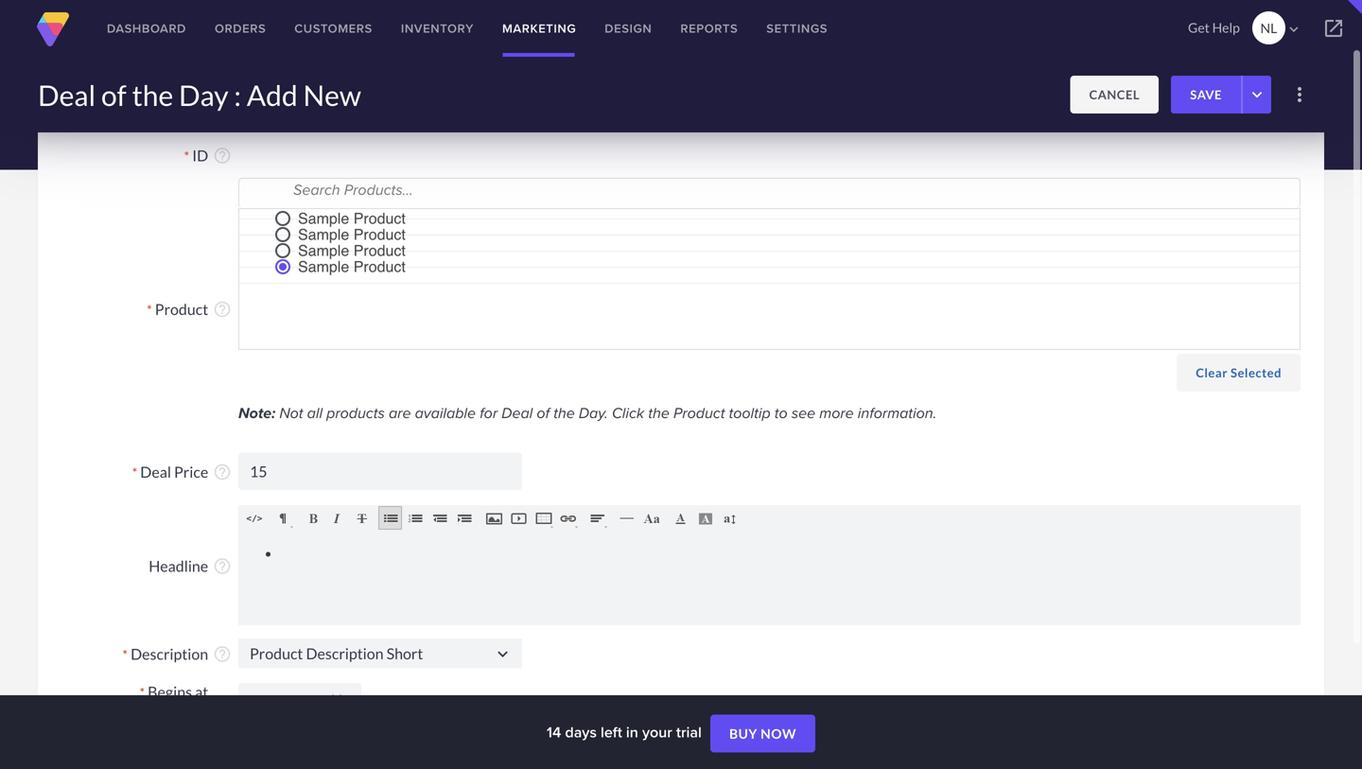 Task type: vqa. For each thing, say whether or not it's contained in the screenshot.
Dashboard LINK
yes



Task type: locate. For each thing, give the bounding box(es) containing it.
settings
[[767, 19, 828, 37]]

2 sample from the top
[[298, 226, 349, 243]]

None text field
[[239, 453, 522, 490]]

1 help_outline from the top
[[213, 146, 232, 165]]

the left day
[[132, 78, 173, 112]]

day.
[[579, 402, 608, 423]]

* inside * description help_outline
[[122, 647, 128, 663]]

new
[[303, 78, 361, 112]]

help_outline inside * product help_outline
[[213, 300, 232, 319]]

5 help_outline from the top
[[213, 645, 232, 664]]

* for * deal price help_outline
[[132, 465, 137, 481]]

price
[[174, 463, 208, 481]]

begins
[[148, 683, 192, 702]]

the left day.
[[554, 402, 575, 423]]

help_outline
[[213, 146, 232, 165], [213, 300, 232, 319], [213, 463, 232, 482], [213, 557, 232, 576], [213, 645, 232, 664], [213, 694, 232, 713]]

cancel
[[1090, 87, 1141, 102]]

design
[[605, 19, 652, 37]]

3 help_outline from the top
[[213, 463, 232, 482]]


[[1286, 21, 1303, 38]]


[[1323, 17, 1346, 40]]

selected
[[1231, 365, 1282, 380]]

begins at 12:00:00am on
[[100, 683, 208, 723]]

more_vert button
[[1281, 76, 1319, 114]]

the
[[132, 78, 173, 112], [554, 402, 575, 423], [649, 402, 670, 423]]

sample product
[[298, 209, 406, 227], [298, 226, 406, 243], [298, 242, 406, 259], [298, 258, 406, 275]]

help_outline inside headline help_outline
[[213, 557, 232, 576]]

* inside * deal price help_outline
[[132, 465, 137, 481]]

2 horizontal spatial the
[[649, 402, 670, 423]]

None text field
[[277, 179, 470, 200], [239, 639, 522, 668], [277, 179, 470, 200], [239, 639, 522, 668]]

day
[[179, 78, 229, 112]]

14 days left in your trial
[[547, 721, 706, 743]]

products
[[327, 402, 385, 423]]

the right click
[[649, 402, 670, 423]]

of down dashboard on the top of page
[[101, 78, 127, 112]]

12:00:00am
[[100, 704, 185, 723]]

* inside * product help_outline
[[147, 302, 152, 318]]

of
[[101, 78, 127, 112], [537, 402, 550, 423]]

more
[[820, 402, 854, 423]]

help
[[1213, 19, 1241, 35]]

trial
[[677, 721, 702, 743]]

buy now link
[[711, 715, 816, 753]]

1 horizontal spatial the
[[554, 402, 575, 423]]

your
[[643, 721, 673, 743]]

deal inside note: not all products are available for deal of the day. click the product tooltip to see more information.
[[502, 402, 533, 423]]

get
[[1189, 19, 1210, 35]]

2 help_outline from the top
[[213, 300, 232, 319]]

* description help_outline
[[122, 645, 232, 664]]

information.
[[858, 402, 937, 423]]

* inside * id help_outline
[[184, 148, 189, 164]]

4 sample product from the top
[[298, 258, 406, 275]]

nl
[[1261, 20, 1278, 36]]

* for * description help_outline
[[122, 647, 128, 663]]

4 help_outline from the top
[[213, 557, 232, 576]]

1 vertical spatial of
[[537, 402, 550, 423]]

sample
[[298, 209, 349, 227], [298, 226, 349, 243], [298, 242, 349, 259], [298, 258, 349, 275]]

* id help_outline
[[184, 146, 232, 165]]

0 vertical spatial of
[[101, 78, 127, 112]]

2 sample product from the top
[[298, 226, 406, 243]]

add
[[247, 78, 298, 112]]

get help
[[1189, 19, 1241, 35]]

14
[[547, 721, 562, 743]]

are
[[389, 402, 411, 423]]

clear
[[1196, 365, 1228, 380]]

save
[[1191, 87, 1223, 102]]

help_outline inside * deal price help_outline
[[213, 463, 232, 482]]

1 horizontal spatial of
[[537, 402, 550, 423]]

of left day.
[[537, 402, 550, 423]]

deal
[[38, 78, 96, 112], [62, 94, 112, 123], [502, 402, 533, 423], [140, 463, 171, 481]]

*
[[184, 148, 189, 164], [147, 302, 152, 318], [132, 465, 137, 481], [122, 647, 128, 663], [140, 685, 145, 701]]

headline help_outline
[[149, 557, 232, 576]]

reports
[[681, 19, 738, 37]]

buy now
[[730, 726, 797, 742]]

1 sample product from the top
[[298, 209, 406, 227]]

* product help_outline
[[147, 300, 232, 319]]

product inside * product help_outline
[[155, 300, 208, 319]]

product
[[354, 209, 406, 227], [354, 226, 406, 243], [354, 242, 406, 259], [354, 258, 406, 275], [155, 300, 208, 319], [674, 402, 725, 423]]

0 horizontal spatial the
[[132, 78, 173, 112]]

cancel link
[[1071, 76, 1160, 114]]

on
[[188, 704, 208, 723]]



Task type: describe. For each thing, give the bounding box(es) containing it.
6 help_outline from the top
[[213, 694, 232, 713]]

0 horizontal spatial of
[[101, 78, 127, 112]]

help_outline inside * id help_outline
[[213, 146, 232, 165]]

all
[[307, 402, 323, 423]]

help_outline inside * description help_outline
[[213, 645, 232, 664]]

* for * product help_outline
[[147, 302, 152, 318]]

:
[[234, 78, 241, 112]]

not
[[280, 402, 303, 423]]

clear selected link
[[1178, 354, 1301, 392]]

deal of the day : add new
[[38, 78, 361, 112]]

available
[[415, 402, 476, 423]]

days
[[565, 721, 597, 743]]

more_vert
[[1289, 83, 1312, 106]]

note:
[[239, 402, 276, 424]]

note: not all products are available for deal of the day. click the product tooltip to see more information.
[[239, 402, 937, 424]]

click
[[612, 402, 645, 423]]

headline
[[149, 557, 208, 575]]

clear selected
[[1196, 365, 1282, 380]]

details
[[116, 94, 193, 123]]

customers
[[295, 19, 373, 37]]


[[493, 644, 513, 664]]

1 sample from the top
[[298, 209, 349, 227]]

buy
[[730, 726, 758, 742]]

dashboard link
[[93, 0, 201, 57]]

3 sample from the top
[[298, 242, 349, 259]]

description
[[131, 645, 208, 664]]

see
[[792, 402, 816, 423]]

save link
[[1172, 76, 1242, 114]]

4 sample from the top
[[298, 258, 349, 275]]

product inside note: not all products are available for deal of the day. click the product tooltip to see more information.
[[674, 402, 725, 423]]

tooltip
[[729, 402, 771, 423]]

* for *
[[140, 685, 145, 701]]

3 sample product from the top
[[298, 242, 406, 259]]

 link
[[1306, 0, 1363, 57]]

for
[[480, 402, 498, 423]]

deal details
[[62, 94, 193, 123]]

in
[[626, 721, 639, 743]]

now
[[761, 726, 797, 742]]

orders
[[215, 19, 266, 37]]

deal inside * deal price help_outline
[[140, 463, 171, 481]]

dashboard
[[107, 19, 186, 37]]

at
[[195, 683, 208, 702]]

nl 
[[1261, 20, 1303, 38]]

of inside note: not all products are available for deal of the day. click the product tooltip to see more information.
[[537, 402, 550, 423]]

inventory
[[401, 19, 474, 37]]

id
[[192, 146, 208, 165]]

to
[[775, 402, 788, 423]]

marketing
[[503, 19, 577, 37]]

* deal price help_outline
[[132, 463, 232, 482]]

left
[[601, 721, 623, 743]]

* for * id help_outline
[[184, 148, 189, 164]]



